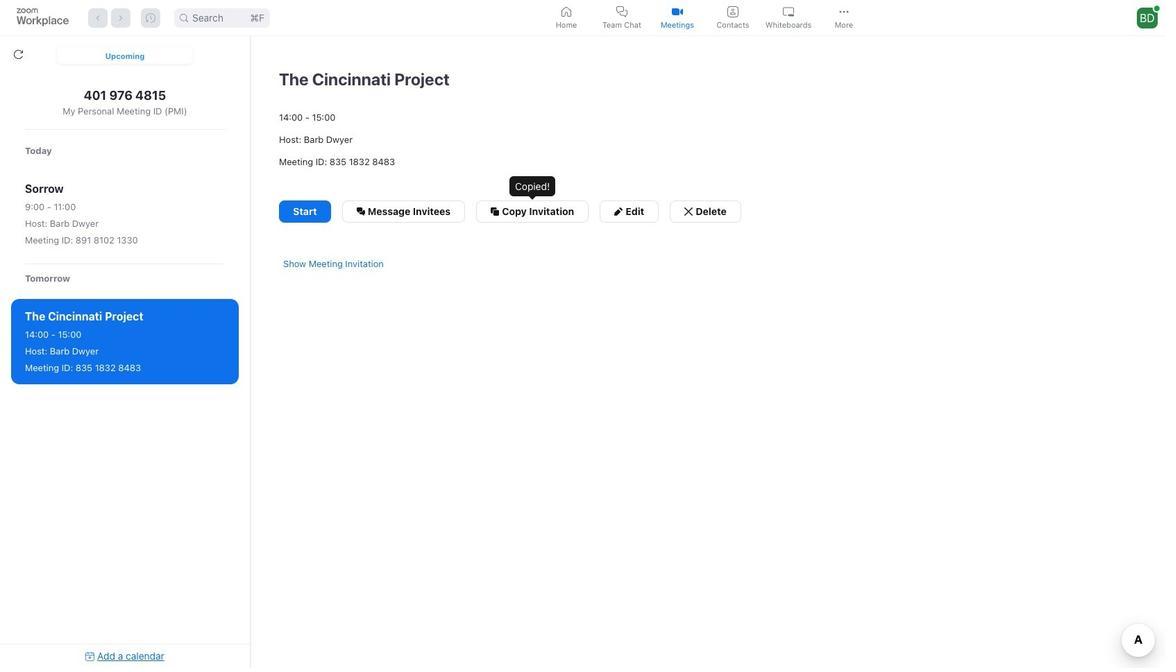 Task type: describe. For each thing, give the bounding box(es) containing it.
close image
[[685, 208, 693, 216]]

close image
[[685, 208, 693, 216]]

edit image
[[614, 208, 623, 216]]

edit image
[[614, 208, 623, 216]]

2 option from the top
[[11, 299, 239, 385]]

refresh image
[[14, 50, 23, 59]]

refresh image
[[14, 50, 23, 59]]

1 horizontal spatial tab list
[[540, 2, 874, 33]]

1 vertical spatial tab list
[[0, 36, 250, 75]]



Task type: locate. For each thing, give the bounding box(es) containing it.
1 vertical spatial option
[[11, 299, 239, 385]]

0 horizontal spatial tab list
[[0, 36, 250, 75]]

calendar add calendar image
[[85, 652, 95, 661], [85, 652, 95, 661]]

team chat image
[[357, 208, 365, 216], [357, 208, 365, 216]]

copy image
[[491, 208, 499, 216], [491, 208, 499, 216]]

magnifier image
[[180, 14, 188, 22], [180, 14, 188, 22]]

1 option from the top
[[11, 171, 239, 257]]

0 vertical spatial tab list
[[540, 2, 874, 33]]

list box
[[0, 137, 250, 644]]

tooltip
[[509, 176, 555, 201]]

option
[[11, 171, 239, 257], [11, 299, 239, 385]]

tab list
[[540, 2, 874, 33], [0, 36, 250, 75]]

online image
[[1154, 5, 1160, 11], [1154, 5, 1160, 11]]

0 vertical spatial option
[[11, 171, 239, 257]]

tab panel
[[0, 36, 1166, 668]]



Task type: vqa. For each thing, say whether or not it's contained in the screenshot.
bottommost tab list
yes



